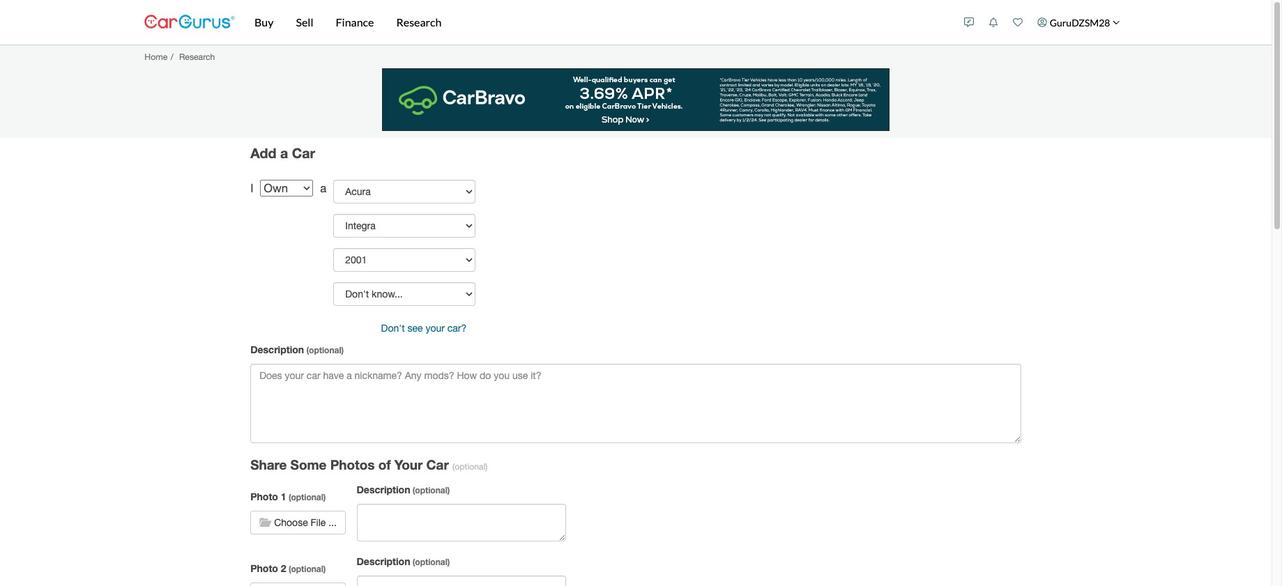 Task type: locate. For each thing, give the bounding box(es) containing it.
research inside popup button
[[396, 15, 442, 29]]

description for 2
[[357, 556, 410, 567]]

research button
[[385, 0, 453, 45]]

0 horizontal spatial a
[[280, 145, 288, 161]]

research
[[396, 15, 442, 29], [179, 51, 215, 62]]

a
[[280, 145, 288, 161], [320, 181, 327, 195]]

1 photo from the top
[[250, 491, 278, 503]]

1 vertical spatial photo
[[250, 563, 278, 574]]

0 horizontal spatial research
[[179, 51, 215, 62]]

don't see your car?
[[381, 323, 467, 334]]

photo for photo 1
[[250, 491, 278, 503]]

photo for photo 2
[[250, 563, 278, 574]]

description (optional) for photo 1
[[357, 484, 450, 496]]

car right add
[[292, 145, 315, 161]]

see
[[408, 323, 423, 334]]

open notifications image
[[989, 17, 999, 27]]

sell button
[[285, 0, 325, 45]]

choose file ...
[[274, 517, 337, 528]]

photo
[[250, 491, 278, 503], [250, 563, 278, 574]]

saved cars image
[[1013, 17, 1023, 27]]

1 horizontal spatial a
[[320, 181, 327, 195]]

add a car
[[250, 145, 315, 161]]

1 vertical spatial description (optional)
[[357, 484, 450, 496]]

car?
[[448, 323, 467, 334]]

photo left 1
[[250, 491, 278, 503]]

description
[[250, 344, 304, 356], [357, 484, 410, 496], [357, 556, 410, 567]]

0 vertical spatial description
[[250, 344, 304, 356]]

0 vertical spatial photo
[[250, 491, 278, 503]]

1 vertical spatial a
[[320, 181, 327, 195]]

0 vertical spatial car
[[292, 145, 315, 161]]

finance
[[336, 15, 374, 29]]

description (optional)
[[250, 344, 344, 356], [357, 484, 450, 496], [357, 556, 450, 567]]

(optional) inside share some photos of your car (optional)
[[453, 462, 488, 472]]

some
[[291, 458, 327, 473]]

choose
[[274, 517, 308, 528]]

research link
[[179, 51, 215, 62]]

2 vertical spatial description
[[357, 556, 410, 567]]

gurudzsm28 button
[[1030, 3, 1128, 42]]

photo 2 (optional)
[[250, 563, 326, 574]]

1 vertical spatial description
[[357, 484, 410, 496]]

0 vertical spatial a
[[280, 145, 288, 161]]

2 vertical spatial description (optional)
[[357, 556, 450, 567]]

research right /
[[179, 51, 215, 62]]

photo left '2'
[[250, 563, 278, 574]]

car
[[292, 145, 315, 161], [426, 458, 449, 473]]

1 horizontal spatial car
[[426, 458, 449, 473]]

2 photo from the top
[[250, 563, 278, 574]]

car right your
[[426, 458, 449, 473]]

(optional)
[[306, 345, 344, 356], [453, 462, 488, 472], [413, 485, 450, 496], [289, 492, 326, 503], [413, 557, 450, 567], [289, 564, 326, 574]]

your
[[426, 323, 445, 334]]

menu bar
[[235, 0, 957, 45]]

don't see your car? link
[[372, 317, 476, 340]]

None text field
[[250, 364, 1021, 444], [357, 504, 566, 542], [250, 364, 1021, 444], [357, 504, 566, 542]]

1 horizontal spatial research
[[396, 15, 442, 29]]

choose file ... button
[[250, 511, 346, 535]]

1 vertical spatial research
[[179, 51, 215, 62]]

buy
[[255, 15, 274, 29]]

0 vertical spatial description (optional)
[[250, 344, 344, 356]]

research right 'finance'
[[396, 15, 442, 29]]

your
[[394, 458, 423, 473]]

0 vertical spatial research
[[396, 15, 442, 29]]

1 vertical spatial car
[[426, 458, 449, 473]]

i
[[250, 181, 254, 195]]



Task type: describe. For each thing, give the bounding box(es) containing it.
(optional) inside the photo 2 (optional)
[[289, 564, 326, 574]]

0 horizontal spatial car
[[292, 145, 315, 161]]

(optional) inside photo 1 (optional)
[[289, 492, 326, 503]]

...
[[329, 517, 337, 528]]

home / research
[[145, 51, 215, 62]]

user icon image
[[1038, 17, 1047, 27]]

don't
[[381, 323, 405, 334]]

menu bar containing buy
[[235, 0, 957, 45]]

home
[[145, 51, 168, 62]]

chevron down image
[[1113, 19, 1120, 26]]

home link
[[145, 51, 168, 62]]

2
[[281, 563, 286, 574]]

description (optional) for photo 2
[[357, 556, 450, 567]]

photo 1 (optional)
[[250, 491, 326, 503]]

share
[[250, 458, 287, 473]]

buy button
[[243, 0, 285, 45]]

gurudzsm28 menu
[[957, 3, 1128, 42]]

file
[[311, 517, 326, 528]]

add a car review image
[[964, 17, 974, 27]]

description for 1
[[357, 484, 410, 496]]

of
[[378, 458, 391, 473]]

1
[[281, 491, 286, 503]]

photos
[[330, 458, 375, 473]]

advertisement region
[[382, 68, 890, 131]]

cargurus logo homepage link image
[[144, 2, 235, 42]]

sell
[[296, 15, 313, 29]]

/
[[171, 51, 174, 62]]

add
[[250, 145, 277, 161]]

share some photos of your car (optional)
[[250, 458, 488, 473]]

gurudzsm28
[[1050, 16, 1110, 28]]

finance button
[[325, 0, 385, 45]]

cargurus logo homepage link link
[[144, 2, 235, 42]]



Task type: vqa. For each thing, say whether or not it's contained in the screenshot.
Choose File ... button
yes



